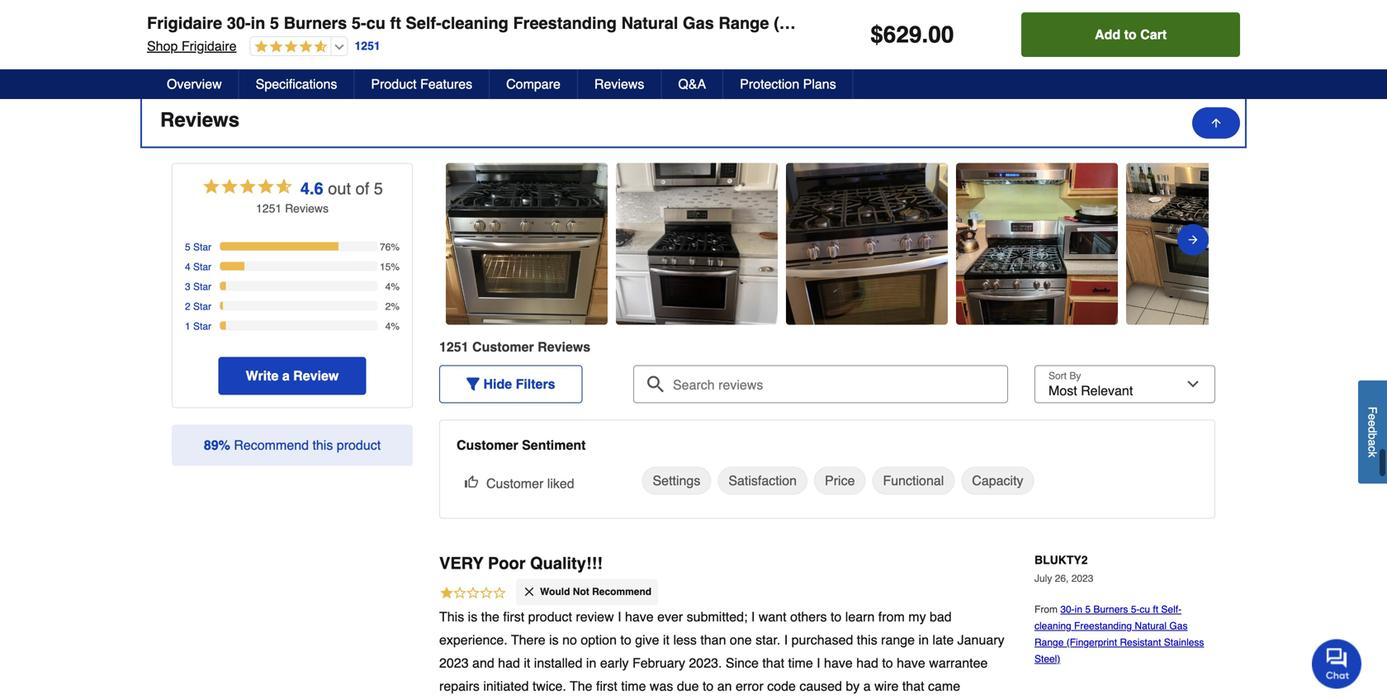 Task type: locate. For each thing, give the bounding box(es) containing it.
2 vertical spatial a
[[864, 679, 871, 694]]

method
[[230, 31, 277, 47]]

1 vertical spatial reviews
[[160, 109, 240, 131]]

1 horizontal spatial recommend
[[592, 586, 652, 598]]

1 horizontal spatial this
[[857, 632, 878, 648]]

reviews button down manual
[[578, 69, 662, 99]]

1 vertical spatial recommend
[[592, 586, 652, 598]]

reviews down manual
[[595, 76, 644, 92]]

629
[[883, 21, 922, 48]]

1 vertical spatial first
[[596, 679, 618, 694]]

this down write a review button
[[313, 438, 333, 453]]

30-
[[227, 14, 251, 33], [1061, 604, 1075, 616]]

reviews button
[[578, 69, 662, 99], [142, 95, 1245, 147]]

1 vertical spatial stainless
[[1164, 637, 1204, 649]]

self-cleaning cell
[[373, 31, 509, 48], [1079, 31, 1215, 48]]

star right 2
[[193, 301, 211, 313]]

0 vertical spatial customer
[[472, 340, 534, 355]]

was
[[650, 679, 673, 694]]

cart
[[1141, 27, 1167, 42]]

a right write
[[282, 368, 290, 384]]

i right the review
[[618, 609, 621, 625]]

customer down customer sentiment
[[486, 476, 544, 491]]

1 horizontal spatial stainless
[[1164, 637, 1204, 649]]

5
[[270, 14, 279, 33], [374, 179, 383, 198], [185, 242, 190, 253], [1085, 604, 1091, 616]]

1 self-cleaning from the left
[[373, 31, 449, 47]]

chevron up image
[[1211, 112, 1227, 129]]

customer up thumb up icon
[[457, 438, 518, 453]]

1 vertical spatial 5-
[[1131, 604, 1140, 616]]

freestanding
[[513, 14, 617, 33], [1074, 621, 1132, 632]]

stainless for resistant
[[1164, 637, 1204, 649]]

is left the the
[[468, 609, 477, 625]]

self- inside 30-in 5 burners 5-cu ft self- cleaning freestanding natural gas range (fingerprint resistant stainless steel)
[[1161, 604, 1182, 616]]

1 star from the top
[[193, 242, 211, 253]]

self-cleaning for second the self-cleaning cell from the right
[[373, 31, 449, 47]]

1 horizontal spatial 5-
[[1131, 604, 1140, 616]]

star right 1
[[193, 321, 211, 332]]

1 horizontal spatial steel)
[[1035, 654, 1061, 665]]

stainless inside 30-in 5 burners 5-cu ft self- cleaning freestanding natural gas range (fingerprint resistant stainless steel)
[[1164, 637, 1204, 649]]

1 vertical spatial range
[[1035, 637, 1064, 649]]

2 horizontal spatial have
[[897, 656, 926, 671]]

0 vertical spatial first
[[503, 609, 524, 625]]

this down learn
[[857, 632, 878, 648]]

f
[[1366, 407, 1379, 414]]

1 vertical spatial a
[[1366, 440, 1379, 446]]

add to cart button
[[1022, 12, 1240, 57]]

the
[[570, 679, 593, 694]]

time
[[788, 656, 813, 671], [621, 679, 646, 694]]

product for first
[[528, 609, 572, 625]]

0 horizontal spatial self-cleaning cell
[[373, 31, 509, 48]]

1 horizontal spatial first
[[596, 679, 618, 694]]

range
[[881, 632, 915, 648]]

2023 inside the this is the first product review i have ever submitted; i want others to learn from my bad experience. there is no option to give it less than one star. i purchased this range in late january 2023 and had it installed in early february 2023. since that time i have had to have warrantee repairs initiated twice. the first time was due to an error code caused by a wire that c
[[439, 656, 469, 671]]

0 vertical spatial burners
[[284, 14, 347, 33]]

the
[[481, 609, 500, 625]]

that right wire
[[902, 679, 925, 694]]

cleaning inside 'cell'
[[885, 31, 934, 47]]

new install image image
[[956, 236, 1118, 252]]

0 horizontal spatial cu
[[366, 14, 386, 33]]

4 star from the top
[[193, 301, 211, 313]]

review up filters
[[538, 340, 583, 355]]

0 vertical spatial s
[[323, 202, 329, 215]]

cu inside 30-in 5 burners 5-cu ft self- cleaning freestanding natural gas range (fingerprint resistant stainless steel)
[[1140, 604, 1150, 616]]

4.6 stars image up 'specifications'
[[251, 40, 327, 55]]

2 vertical spatial review
[[293, 368, 339, 384]]

0 horizontal spatial first
[[503, 609, 524, 625]]

error
[[736, 679, 764, 694]]

2 star from the top
[[193, 261, 211, 273]]

specifications
[[256, 76, 337, 92]]

frigidaire up overview
[[182, 38, 237, 54]]

to inside the add to cart button
[[1124, 27, 1137, 42]]

1 vertical spatial freestanding
[[1074, 621, 1132, 632]]

since
[[726, 656, 759, 671]]

star up 4 star
[[193, 242, 211, 253]]

it down there
[[524, 656, 530, 671]]

0 vertical spatial review
[[285, 202, 323, 215]]

product features
[[371, 76, 472, 92]]

0 vertical spatial this
[[313, 438, 333, 453]]

have down range
[[897, 656, 926, 671]]

steel) inside 30-in 5 burners 5-cu ft self- cleaning freestanding natural gas range (fingerprint resistant stainless steel)
[[1035, 654, 1061, 665]]

2023
[[1072, 573, 1094, 585], [439, 656, 469, 671]]

0 horizontal spatial a
[[282, 368, 290, 384]]

i left want
[[751, 609, 755, 625]]

0 vertical spatial stainless
[[828, 14, 901, 33]]

freestanding up (fingerprint
[[1074, 621, 1132, 632]]

1 vertical spatial customer
[[457, 438, 518, 453]]

1 vertical spatial natural
[[1135, 621, 1167, 632]]

product inside the this is the first product review i have ever submitted; i want others to learn from my bad experience. there is no option to give it less than one star. i purchased this range in late january 2023 and had it installed in early february 2023. since that time i have had to have warrantee repairs initiated twice. the first time was due to an error code caused by a wire that c
[[528, 609, 572, 625]]

burners inside 30-in 5 burners 5-cu ft self- cleaning freestanding natural gas range (fingerprint resistant stainless steel)
[[1094, 604, 1128, 616]]

a right "by" at the bottom of the page
[[864, 679, 871, 694]]

0 vertical spatial time
[[788, 656, 813, 671]]

1 vertical spatial ft
[[1153, 604, 1159, 616]]

1 horizontal spatial have
[[824, 656, 853, 671]]

natural
[[621, 14, 678, 33], [1135, 621, 1167, 632]]

thumb up image
[[465, 475, 478, 489]]

2 vertical spatial customer
[[486, 476, 544, 491]]

late
[[933, 632, 954, 648]]

30- down 26,
[[1061, 604, 1075, 616]]

1 horizontal spatial had
[[857, 656, 879, 671]]

ft up "resistant"
[[1153, 604, 1159, 616]]

blukty2
[[1035, 554, 1088, 567]]

1251 for 1251
[[355, 39, 380, 53]]

1 horizontal spatial s
[[583, 340, 591, 355]]

time up code
[[788, 656, 813, 671]]

0 vertical spatial product
[[337, 438, 381, 453]]

filters
[[516, 377, 555, 392]]

cu up product
[[366, 14, 386, 33]]

0 vertical spatial 5-
[[352, 14, 366, 33]]

uploaded image image
[[616, 236, 778, 252]]

1 horizontal spatial burners
[[1094, 604, 1128, 616]]

in right from
[[1075, 604, 1083, 616]]

liked
[[547, 476, 575, 491]]

0 vertical spatial 1251
[[355, 39, 380, 53]]

satisfaction button
[[718, 467, 808, 495]]

1 horizontal spatial reviews
[[595, 76, 644, 92]]

burners right method
[[284, 14, 347, 33]]

had up "by" at the bottom of the page
[[857, 656, 879, 671]]

very
[[439, 554, 484, 573]]

5-
[[352, 14, 366, 33], [1131, 604, 1140, 616]]

4.6 stars image
[[251, 40, 327, 55], [202, 176, 294, 200]]

0 vertical spatial 4%
[[385, 281, 400, 293]]

frigidaire
[[147, 14, 222, 33], [182, 38, 237, 54]]

4% for 1 star
[[385, 321, 400, 332]]

reviews button down q&a at the top
[[142, 95, 1245, 147]]

2 self-cleaning from the left
[[1079, 31, 1155, 47]]

recommend right %
[[234, 438, 309, 453]]

review right write
[[293, 368, 339, 384]]

2 horizontal spatial 1251
[[439, 340, 469, 355]]

1 vertical spatial s
[[583, 340, 591, 355]]

1 vertical spatial that
[[902, 679, 925, 694]]

price
[[825, 473, 855, 489]]

5 inside 30-in 5 burners 5-cu ft self- cleaning freestanding natural gas range (fingerprint resistant stainless steel)
[[1085, 604, 1091, 616]]

freestanding up compare button
[[513, 14, 617, 33]]

1 horizontal spatial self-cleaning cell
[[1079, 31, 1215, 48]]

0 horizontal spatial burners
[[284, 14, 347, 33]]

self- up "resistant"
[[1161, 604, 1182, 616]]

1 vertical spatial it
[[524, 656, 530, 671]]

26,
[[1055, 573, 1069, 585]]

twice.
[[533, 679, 566, 694]]

cleaning inside 30-in 5 burners 5-cu ft self- cleaning freestanding natural gas range (fingerprint resistant stainless steel)
[[1035, 621, 1072, 632]]

1 horizontal spatial is
[[549, 632, 559, 648]]

frigidaire up "shop frigidaire"
[[147, 14, 222, 33]]

write a review button
[[219, 357, 366, 395]]

steam
[[843, 31, 882, 47]]

range down from
[[1035, 637, 1064, 649]]

star right the 3
[[193, 281, 211, 293]]

review
[[576, 609, 614, 625]]

1 vertical spatial product
[[528, 609, 572, 625]]

0 horizontal spatial 1251
[[256, 202, 282, 215]]

0 horizontal spatial self-cleaning
[[373, 31, 449, 47]]

close image
[[523, 585, 536, 599]]

q&a
[[678, 76, 706, 92]]

i
[[618, 609, 621, 625], [751, 609, 755, 625], [784, 632, 788, 648], [817, 656, 821, 671]]

2023 right 26,
[[1072, 573, 1094, 585]]

range left the (black
[[719, 14, 769, 33]]

1 vertical spatial 1251
[[256, 202, 282, 215]]

0 horizontal spatial natural
[[621, 14, 678, 33]]

to right add
[[1124, 27, 1137, 42]]

reviews down overview button
[[160, 109, 240, 131]]

quality!!!
[[530, 554, 603, 573]]

would
[[540, 586, 570, 598]]

self-
[[406, 14, 442, 33], [373, 31, 400, 47], [1079, 31, 1106, 47], [1161, 604, 1182, 616]]

recommend for not
[[592, 586, 652, 598]]

1 vertical spatial review
[[538, 340, 583, 355]]

have up give
[[625, 609, 654, 625]]

2023 up repairs at bottom
[[439, 656, 469, 671]]

e up d
[[1366, 414, 1379, 421]]

a
[[282, 368, 290, 384], [1366, 440, 1379, 446], [864, 679, 871, 694]]

have up "by" at the bottom of the page
[[824, 656, 853, 671]]

cleaning inside cell
[[655, 31, 704, 47]]

5 up 4
[[185, 242, 190, 253]]

0 horizontal spatial product
[[337, 438, 381, 453]]

purchased
[[792, 632, 853, 648]]

1 vertical spatial 4%
[[385, 321, 400, 332]]

first down early
[[596, 679, 618, 694]]

2 4% from the top
[[385, 321, 400, 332]]

others
[[790, 609, 827, 625]]

burners up (fingerprint
[[1094, 604, 1128, 616]]

initiated
[[483, 679, 529, 694]]

4% up 2%
[[385, 281, 400, 293]]

it left less on the bottom of page
[[663, 632, 670, 648]]

c
[[1366, 446, 1379, 452]]

first right the the
[[503, 609, 524, 625]]

self- up product features
[[406, 14, 442, 33]]

1 horizontal spatial it
[[663, 632, 670, 648]]

star for 5 star
[[193, 242, 211, 253]]

Search reviews text field
[[640, 366, 1002, 394]]

0 vertical spatial steel)
[[905, 14, 950, 33]]

customer liked
[[486, 476, 575, 491]]

review inside write a review button
[[293, 368, 339, 384]]

0 vertical spatial cu
[[366, 14, 386, 33]]

5 up (fingerprint
[[1085, 604, 1091, 616]]

1 horizontal spatial 30-
[[1061, 604, 1075, 616]]

3 star from the top
[[193, 281, 211, 293]]

add
[[1095, 27, 1121, 42]]

2023 inside blukty2 july 26, 2023
[[1072, 573, 1094, 585]]

overview
[[167, 76, 222, 92]]

natural inside 30-in 5 burners 5-cu ft self- cleaning freestanding natural gas range (fingerprint resistant stainless steel)
[[1135, 621, 1167, 632]]

product
[[337, 438, 381, 453], [528, 609, 572, 625]]

steel)
[[905, 14, 950, 33], [1035, 654, 1061, 665]]

0 horizontal spatial ft
[[390, 14, 401, 33]]

capacity
[[972, 473, 1024, 489]]

natural up q&a at the top
[[621, 14, 678, 33]]

4 star
[[185, 261, 211, 273]]

1 horizontal spatial product
[[528, 609, 572, 625]]

(black
[[774, 14, 823, 33]]

in inside 30-in 5 burners 5-cu ft self- cleaning freestanding natural gas range (fingerprint resistant stainless steel)
[[1075, 604, 1083, 616]]

frigidaire gas/oven range image image
[[446, 236, 608, 252]]

5 star from the top
[[193, 321, 211, 332]]

1 self-cleaning cell from the left
[[373, 31, 509, 48]]

add to cart
[[1095, 27, 1167, 42]]

customer for customer sentiment
[[457, 438, 518, 453]]

4% for 3 star
[[385, 281, 400, 293]]

1 horizontal spatial self-cleaning
[[1079, 31, 1155, 47]]

ft up product
[[390, 14, 401, 33]]

star right 4
[[193, 261, 211, 273]]

learn
[[845, 609, 875, 625]]

customer up hide
[[472, 340, 534, 355]]

a up k
[[1366, 440, 1379, 446]]

0 vertical spatial 2023
[[1072, 573, 1094, 585]]

protection plans
[[740, 76, 836, 92]]

0 horizontal spatial recommend
[[234, 438, 309, 453]]

0 vertical spatial range
[[719, 14, 769, 33]]

1 4% from the top
[[385, 281, 400, 293]]

had up initiated
[[498, 656, 520, 671]]

in left early
[[586, 656, 597, 671]]

cu up "resistant"
[[1140, 604, 1150, 616]]

it
[[663, 632, 670, 648], [524, 656, 530, 671]]

1 horizontal spatial ft
[[1153, 604, 1159, 616]]

1 vertical spatial gas
[[1170, 621, 1188, 632]]

review inside 4.6 out of 5 1251 review s
[[285, 202, 323, 215]]

early
[[600, 656, 629, 671]]

0 horizontal spatial s
[[323, 202, 329, 215]]

sentiment
[[522, 438, 586, 453]]

0 horizontal spatial freestanding
[[513, 14, 617, 33]]

1 horizontal spatial cu
[[1140, 604, 1150, 616]]

0 vertical spatial recommend
[[234, 438, 309, 453]]

4.6 stars image left 4.6
[[202, 176, 294, 200]]

arrow up image
[[1210, 116, 1223, 130]]

1 e from the top
[[1366, 414, 1379, 421]]

review down 4.6
[[285, 202, 323, 215]]

30- inside 30-in 5 burners 5-cu ft self- cleaning freestanding natural gas range (fingerprint resistant stainless steel)
[[1061, 604, 1075, 616]]

0 vertical spatial 30-
[[227, 14, 251, 33]]

0 vertical spatial freestanding
[[513, 14, 617, 33]]

steam cleaning
[[843, 31, 934, 47]]

4% down 2%
[[385, 321, 400, 332]]

1 horizontal spatial freestanding
[[1074, 621, 1132, 632]]

no
[[562, 632, 577, 648]]

would not recommend
[[540, 586, 652, 598]]

natural up "resistant"
[[1135, 621, 1167, 632]]

5 right of
[[374, 179, 383, 198]]

cleaning for manual cleaning cell
[[655, 31, 704, 47]]

this
[[313, 438, 333, 453], [857, 632, 878, 648]]

warrantee
[[929, 656, 988, 671]]

1 vertical spatial steel)
[[1035, 654, 1061, 665]]

1 horizontal spatial natural
[[1135, 621, 1167, 632]]

time left was
[[621, 679, 646, 694]]

5 inside 4.6 out of 5 1251 review s
[[374, 179, 383, 198]]

1251 inside 4.6 out of 5 1251 review s
[[256, 202, 282, 215]]

0 vertical spatial natural
[[621, 14, 678, 33]]

15%
[[380, 261, 400, 273]]

1 horizontal spatial 1251
[[355, 39, 380, 53]]

functional
[[883, 473, 944, 489]]

first
[[503, 609, 524, 625], [596, 679, 618, 694]]

0 vertical spatial that
[[763, 656, 785, 671]]

recommend up the review
[[592, 586, 652, 598]]

1 horizontal spatial range
[[1035, 637, 1064, 649]]

1 vertical spatial burners
[[1094, 604, 1128, 616]]

1 vertical spatial 4.6 stars image
[[202, 176, 294, 200]]

range
[[719, 14, 769, 33], [1035, 637, 1064, 649]]

customer for customer liked
[[486, 476, 544, 491]]

e up b
[[1366, 421, 1379, 427]]

my new stove. image image
[[1126, 236, 1288, 252]]

0 vertical spatial gas
[[683, 14, 714, 33]]

new stove image image
[[786, 236, 948, 252]]

0 horizontal spatial 30-
[[227, 14, 251, 33]]

cleaning for 2nd the self-cleaning cell
[[1106, 31, 1155, 47]]

0 horizontal spatial stainless
[[828, 14, 901, 33]]

steam cleaning cell
[[843, 31, 980, 48]]

2 had from the left
[[857, 656, 879, 671]]

1 had from the left
[[498, 656, 520, 671]]

that down star.
[[763, 656, 785, 671]]

2%
[[385, 301, 400, 313]]

is left no
[[549, 632, 559, 648]]

ft inside 30-in 5 burners 5-cu ft self- cleaning freestanding natural gas range (fingerprint resistant stainless steel)
[[1153, 604, 1159, 616]]

1 star
[[185, 321, 211, 332]]

wire
[[875, 679, 899, 694]]

30- right cleaning
[[227, 14, 251, 33]]



Task type: vqa. For each thing, say whether or not it's contained in the screenshot.
Self- within the 30-in 5 Burners 5-cu ft Self- cleaning Freestanding Natural Gas Range (Fingerprint Resistant Stainless Steel)
yes



Task type: describe. For each thing, give the bounding box(es) containing it.
cleaning for 'steam cleaning' 'cell' at the top right of page
[[885, 31, 934, 47]]

experience.
[[439, 632, 508, 648]]

price button
[[814, 467, 866, 495]]

customer sentiment
[[457, 438, 586, 453]]

to left give
[[621, 632, 632, 648]]

compare button
[[490, 69, 578, 99]]

ever
[[657, 609, 683, 625]]

1251 customer review s
[[439, 340, 591, 355]]

shop
[[147, 38, 178, 54]]

review for 1251 customer review s
[[538, 340, 583, 355]]

0 horizontal spatial have
[[625, 609, 654, 625]]

write
[[246, 368, 279, 384]]

star for 4 star
[[193, 261, 211, 273]]

i up the caused at the bottom of page
[[817, 656, 821, 671]]

my
[[909, 609, 926, 625]]

0 horizontal spatial this
[[313, 438, 333, 453]]

less
[[673, 632, 697, 648]]

89 % recommend this product
[[204, 438, 381, 453]]

f e e d b a c k
[[1366, 407, 1379, 458]]

0 vertical spatial ft
[[390, 14, 401, 33]]

star for 3 star
[[193, 281, 211, 293]]

write a review
[[246, 368, 339, 384]]

5 star
[[185, 242, 211, 253]]

76%
[[380, 242, 400, 253]]

to left learn
[[831, 609, 842, 625]]

capacity button
[[961, 467, 1034, 495]]

features
[[420, 76, 472, 92]]

shop frigidaire
[[147, 38, 237, 54]]

0 vertical spatial frigidaire
[[147, 14, 222, 33]]

give
[[635, 632, 659, 648]]

0 horizontal spatial it
[[524, 656, 530, 671]]

1 horizontal spatial that
[[902, 679, 925, 694]]

one
[[730, 632, 752, 648]]

1 horizontal spatial time
[[788, 656, 813, 671]]

functional button
[[872, 467, 955, 495]]

option
[[581, 632, 617, 648]]

specifications button
[[239, 69, 355, 99]]

30-in 5 burners 5-cu ft self- cleaning freestanding natural gas range (fingerprint resistant stainless steel)
[[1035, 604, 1204, 665]]

satisfaction
[[729, 473, 797, 489]]

d
[[1366, 427, 1379, 433]]

january
[[958, 632, 1005, 648]]

than
[[701, 632, 726, 648]]

k
[[1366, 452, 1379, 458]]

star for 1 star
[[193, 321, 211, 332]]

filter image
[[467, 378, 480, 391]]

in left late
[[919, 632, 929, 648]]

range inside 30-in 5 burners 5-cu ft self- cleaning freestanding natural gas range (fingerprint resistant stainless steel)
[[1035, 637, 1064, 649]]

q&a button
[[662, 69, 724, 99]]

self- left cart
[[1079, 31, 1106, 47]]

a inside the this is the first product review i have ever submitted; i want others to learn from my bad experience. there is no option to give it less than one star. i purchased this range in late january 2023 and had it installed in early february 2023. since that time i have had to have warrantee repairs initiated twice. the first time was due to an error code caused by a wire that c
[[864, 679, 871, 694]]

3
[[185, 281, 190, 293]]

freestanding inside 30-in 5 burners 5-cu ft self- cleaning freestanding natural gas range (fingerprint resistant stainless steel)
[[1074, 621, 1132, 632]]

4.6 out of 5 1251 review s
[[256, 179, 383, 215]]

0 horizontal spatial that
[[763, 656, 785, 671]]

1 star image
[[439, 585, 507, 603]]

code
[[767, 679, 796, 694]]

steel) for frigidaire 30-in 5 burners 5-cu ft self-cleaning freestanding natural gas range (black stainless steel)
[[905, 14, 950, 33]]

89
[[204, 438, 219, 453]]

0 vertical spatial it
[[663, 632, 670, 648]]

manual
[[608, 31, 651, 47]]

not
[[573, 586, 589, 598]]

0 vertical spatial a
[[282, 368, 290, 384]]

stainless for (black
[[828, 14, 901, 33]]

july
[[1035, 573, 1052, 585]]

product for this
[[337, 438, 381, 453]]

manual cleaning
[[608, 31, 704, 47]]

self-cleaning for 2nd the self-cleaning cell
[[1079, 31, 1155, 47]]

protection
[[740, 76, 800, 92]]

this inside the this is the first product review i have ever submitted; i want others to learn from my bad experience. there is no option to give it less than one star. i purchased this range in late january 2023 and had it installed in early february 2023. since that time i have had to have warrantee repairs initiated twice. the first time was due to an error code caused by a wire that c
[[857, 632, 878, 648]]

from
[[878, 609, 905, 625]]

0 horizontal spatial gas
[[683, 14, 714, 33]]

cleaning method
[[171, 31, 277, 47]]

00
[[928, 21, 954, 48]]

0 horizontal spatial time
[[621, 679, 646, 694]]

out
[[328, 179, 351, 198]]

(fingerprint
[[1067, 637, 1117, 649]]

blukty2 july 26, 2023
[[1035, 554, 1094, 585]]

1 vertical spatial is
[[549, 632, 559, 648]]

star for 2 star
[[193, 301, 211, 313]]

resistant
[[1120, 637, 1161, 649]]

self- up product
[[373, 31, 400, 47]]

2 horizontal spatial a
[[1366, 440, 1379, 446]]

frigidaire 30-in 5 burners 5-cu ft self-cleaning freestanding natural gas range (black stainless steel)
[[147, 14, 950, 33]]

0 horizontal spatial reviews
[[160, 109, 240, 131]]

product
[[371, 76, 417, 92]]

an
[[717, 679, 732, 694]]

manual cleaning cell
[[608, 31, 744, 48]]

chat invite button image
[[1312, 639, 1363, 689]]

of
[[356, 179, 369, 198]]

1 vertical spatial frigidaire
[[182, 38, 237, 54]]

0 vertical spatial reviews
[[595, 76, 644, 92]]

review for write a review
[[293, 368, 339, 384]]

5- inside 30-in 5 burners 5-cu ft self- cleaning freestanding natural gas range (fingerprint resistant stainless steel)
[[1131, 604, 1140, 616]]

s inside 4.6 out of 5 1251 review s
[[323, 202, 329, 215]]

$ 629 . 00
[[871, 21, 954, 48]]

5 up 'specifications'
[[270, 14, 279, 33]]

want
[[759, 609, 787, 625]]

2
[[185, 301, 190, 313]]

settings
[[653, 473, 701, 489]]

2 self-cleaning cell from the left
[[1079, 31, 1215, 48]]

4.6
[[300, 179, 323, 198]]

settings button
[[642, 467, 711, 495]]

f e e d b a c k button
[[1358, 381, 1387, 484]]

to left an
[[703, 679, 714, 694]]

this is the first product review i have ever submitted; i want others to learn from my bad experience. there is no option to give it less than one star. i purchased this range in late january 2023 and had it installed in early february 2023. since that time i have had to have warrantee repairs initiated twice. the first time was due to an error code caused by a wire that c
[[439, 609, 1005, 699]]

arrow right image
[[1187, 230, 1200, 250]]

0 vertical spatial 4.6 stars image
[[251, 40, 327, 55]]

gas inside 30-in 5 burners 5-cu ft self- cleaning freestanding natural gas range (fingerprint resistant stainless steel)
[[1170, 621, 1188, 632]]

plans
[[803, 76, 836, 92]]

protection plans button
[[724, 69, 854, 99]]

overview button
[[150, 69, 239, 99]]

%
[[219, 438, 230, 453]]

poor
[[488, 554, 526, 573]]

hide filters
[[483, 377, 555, 392]]

2 star
[[185, 301, 211, 313]]

i right star.
[[784, 632, 788, 648]]

from
[[1035, 604, 1061, 616]]

1251 for 1251 customer review s
[[439, 340, 469, 355]]

recommend for %
[[234, 438, 309, 453]]

in right cleaning
[[251, 14, 265, 33]]

b
[[1366, 433, 1379, 440]]

.
[[922, 21, 928, 48]]

caused
[[800, 679, 842, 694]]

star.
[[756, 632, 781, 648]]

0 horizontal spatial is
[[468, 609, 477, 625]]

installed
[[534, 656, 583, 671]]

2 e from the top
[[1366, 421, 1379, 427]]

compare
[[506, 76, 561, 92]]

very poor quality!!!
[[439, 554, 603, 573]]

4
[[185, 261, 190, 273]]

bad
[[930, 609, 952, 625]]

february
[[633, 656, 685, 671]]

repairs
[[439, 679, 480, 694]]

cleaning for second the self-cleaning cell from the right
[[400, 31, 449, 47]]

to up wire
[[882, 656, 893, 671]]

product features button
[[355, 69, 490, 99]]

steel) for 30-in 5 burners 5-cu ft self- cleaning freestanding natural gas range (fingerprint resistant stainless steel)
[[1035, 654, 1061, 665]]



